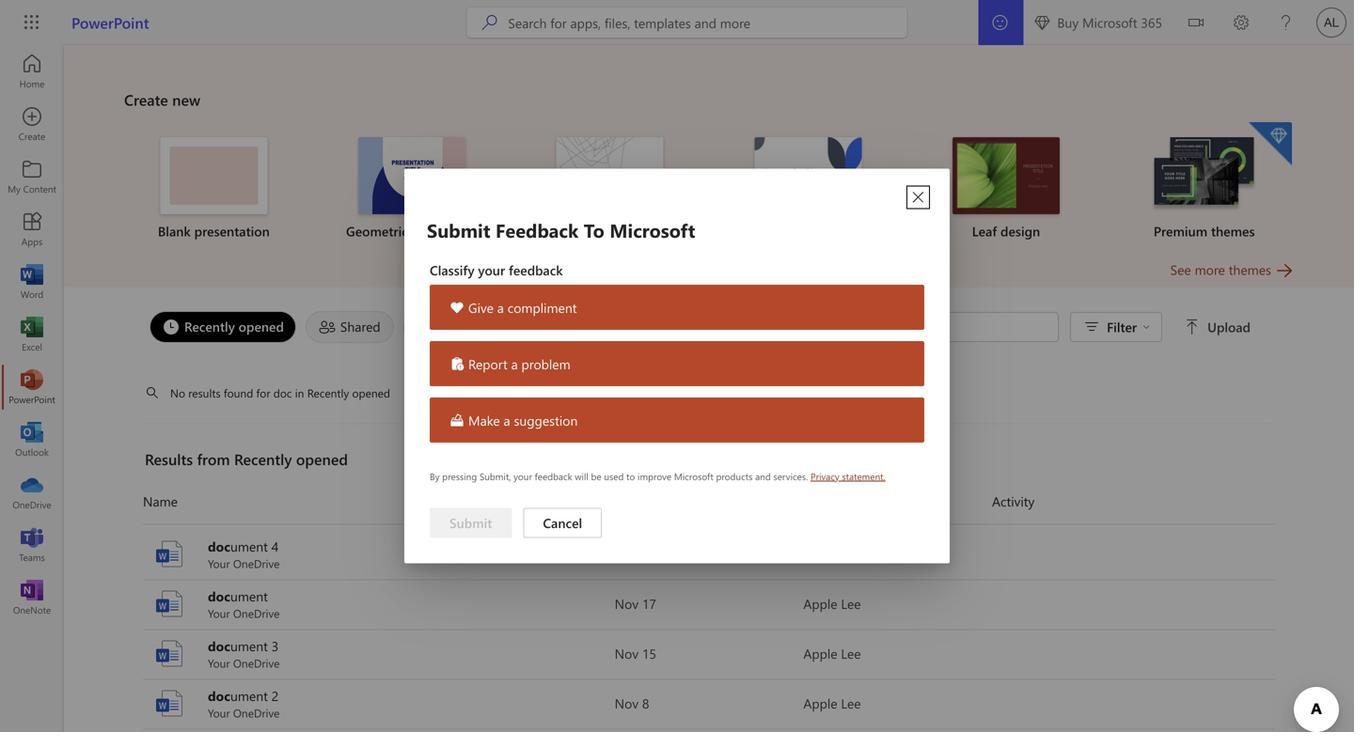 Task type: vqa. For each thing, say whether or not it's contained in the screenshot.
_22.00_USD to the top
no



Task type: describe. For each thing, give the bounding box(es) containing it.
improve
[[638, 470, 672, 483]]

minimalist sales pitch
[[546, 222, 674, 240]]

classify
[[430, 261, 475, 279]]

opened inside tab
[[239, 318, 284, 335]]

and
[[755, 470, 771, 483]]

submit feedback to ‎microsoft‎
[[427, 218, 695, 243]]

doc ument 3 your onedrive
[[208, 638, 280, 671]]

word image for ument
[[154, 589, 184, 619]]

statement.
[[842, 470, 886, 483]]

premium themes element
[[1117, 122, 1292, 241]]

recently opened element
[[150, 311, 296, 343]]

cancel
[[543, 514, 582, 532]]

geometric color block
[[346, 222, 478, 240]]

color
[[412, 222, 442, 240]]

favorites element
[[403, 311, 504, 343]]

your for ument 2
[[208, 706, 230, 721]]

ument for ument
[[230, 588, 268, 605]]

tab list inside application
[[145, 307, 796, 348]]

no results found for doc in recently opened
[[170, 386, 390, 401]]

opened inside status
[[352, 386, 390, 401]]

products
[[716, 470, 753, 483]]

give a compliment button
[[430, 285, 925, 330]]

geometric
[[346, 222, 408, 240]]

name document 2 cell
[[143, 687, 615, 721]]

your for ument 4
[[208, 556, 230, 571]]

create
[[124, 89, 168, 110]]

no results found for doc in recently opened status
[[160, 386, 390, 405]]

Filter by keyword text field
[[815, 318, 1049, 337]]

list inside application
[[124, 120, 1294, 260]]

leaf design element
[[919, 137, 1094, 241]]

apple for nov 17
[[804, 595, 838, 613]]

presentation
[[194, 222, 270, 240]]

name document 3 cell
[[143, 637, 615, 671]]

universal presentation image
[[755, 137, 862, 214]]

minimalist sales pitch element
[[522, 137, 698, 241]]

apple lee for nov 15
[[804, 645, 861, 663]]

activity
[[992, 493, 1035, 510]]

give
[[468, 299, 494, 316]]

apple for nov 15
[[804, 645, 838, 663]]

my content image
[[23, 167, 41, 186]]

create new
[[124, 89, 200, 110]]

by
[[430, 470, 440, 483]]

doc ument your onedrive
[[208, 588, 280, 621]]

a for report
[[511, 355, 518, 373]]

home image
[[23, 62, 41, 81]]

powerpoint banner
[[0, 0, 1354, 45]]

make
[[468, 412, 500, 429]]

results
[[145, 449, 193, 469]]

for
[[256, 386, 270, 401]]

recently opened
[[184, 318, 284, 335]]

favorites tab
[[399, 311, 508, 343]]

feedback
[[496, 218, 579, 243]]

classify your feedback
[[430, 261, 563, 279]]

displaying 6 out of 13 files. status
[[796, 312, 1255, 342]]

doc inside status
[[273, 386, 292, 401]]

see more themes
[[1171, 261, 1272, 278]]

onedrive for 4
[[233, 556, 280, 571]]

create image
[[23, 115, 41, 134]]

make a suggestion button
[[430, 398, 925, 443]]

0 vertical spatial feedback
[[509, 261, 563, 279]]

4
[[272, 538, 279, 555]]

leaf design
[[972, 222, 1040, 240]]

doc for ument
[[208, 588, 230, 605]]

apple lee for nov 8
[[804, 695, 861, 712]]

submit button
[[430, 508, 512, 538]]

submit,
[[480, 470, 511, 483]]

premium themes
[[1154, 222, 1255, 240]]

nov for nov 15
[[615, 645, 639, 663]]

submit feedback to ‎microsoft‎ document
[[0, 0, 1354, 733]]

results from recently opened
[[145, 449, 348, 469]]

compliment
[[508, 299, 577, 316]]

a for make
[[504, 412, 510, 429]]

more
[[1195, 261, 1225, 278]]

3
[[272, 638, 279, 655]]

name document 4 cell
[[143, 537, 615, 571]]

application containing create new
[[0, 45, 1354, 733]]

blank
[[158, 222, 191, 240]]

suggestion
[[514, 412, 578, 429]]

from
[[197, 449, 230, 469]]

nov 8
[[615, 695, 649, 712]]

ument for ument 4
[[230, 538, 268, 555]]

doc ument 4 your onedrive
[[208, 538, 280, 571]]

to
[[627, 470, 635, 483]]

themes inside button
[[1229, 261, 1272, 278]]

report a problem
[[468, 355, 571, 373]]



Task type: locate. For each thing, give the bounding box(es) containing it.
your inside doc ument your onedrive
[[208, 606, 230, 621]]

your up give
[[478, 261, 505, 279]]

word image for ument 3
[[154, 639, 184, 669]]

1 ument from the top
[[230, 538, 268, 555]]

services.
[[774, 470, 808, 483]]

your inside doc ument 4 your onedrive
[[208, 556, 230, 571]]

doc down doc ument your onedrive
[[208, 638, 230, 655]]

1 onedrive from the top
[[233, 556, 280, 571]]

doc left in
[[273, 386, 292, 401]]

word image down the apps image
[[23, 273, 41, 292]]

2 vertical spatial lee
[[841, 695, 861, 712]]

a
[[497, 299, 504, 316], [511, 355, 518, 373], [504, 412, 510, 429]]

used
[[604, 470, 624, 483]]

privacy
[[811, 470, 840, 483]]

0 vertical spatial nov
[[615, 595, 639, 613]]

recently up "results"
[[184, 318, 235, 335]]

2 onedrive from the top
[[233, 606, 280, 621]]

onedrive down "2"
[[233, 706, 280, 721]]

upload
[[1208, 318, 1251, 336]]

1 apple lee from the top
[[804, 595, 861, 613]]

1 lee from the top
[[841, 595, 861, 613]]

4 ument from the top
[[230, 688, 268, 705]]

2 vertical spatial apple
[[804, 695, 838, 712]]

0 vertical spatial themes
[[1211, 222, 1255, 240]]

1 vertical spatial word image
[[154, 539, 184, 569]]

4 onedrive from the top
[[233, 706, 280, 721]]

premium templates diamond image
[[1249, 122, 1292, 166]]

your inside doc ument 3 your onedrive
[[208, 656, 230, 671]]

3 lee from the top
[[841, 695, 861, 712]]

0 vertical spatial a
[[497, 299, 504, 316]]

doc for ument 4
[[208, 538, 230, 555]]

recently
[[184, 318, 235, 335], [307, 386, 349, 401], [234, 449, 292, 469]]

a inside button
[[504, 412, 510, 429]]

onenote image
[[23, 589, 41, 608]]

onedrive up 3
[[233, 606, 280, 621]]

none search field inside powerpoint banner
[[467, 8, 907, 38]]

2 your from the top
[[208, 606, 230, 621]]

3 nov from the top
[[615, 695, 639, 712]]

0 vertical spatial your
[[478, 261, 505, 279]]

new
[[172, 89, 200, 110]]

recently inside status
[[307, 386, 349, 401]]

in
[[295, 386, 304, 401]]

0 horizontal spatial opened
[[239, 318, 284, 335]]

8
[[642, 695, 649, 712]]

name
[[143, 493, 178, 510]]

lee
[[841, 595, 861, 613], [841, 645, 861, 663], [841, 695, 861, 712]]

close image
[[909, 189, 924, 206], [909, 189, 924, 203]]

nov for nov 17
[[615, 595, 639, 613]]

1 vertical spatial recently
[[307, 386, 349, 401]]

owner apple lee cell
[[804, 545, 992, 564]]

powerpoint image
[[23, 378, 41, 397]]

your for ument 3
[[208, 656, 230, 671]]

row containing name
[[143, 487, 1275, 525]]

word image inside the name document 2 cell
[[154, 689, 184, 719]]

premium
[[1154, 222, 1208, 240]]

0 vertical spatial apple
[[804, 595, 838, 613]]

microsoft
[[674, 470, 714, 483]]

nov
[[615, 595, 639, 613], [615, 645, 639, 663], [615, 695, 639, 712]]

main content containing create new
[[64, 45, 1354, 733]]

0 vertical spatial word image
[[154, 589, 184, 619]]

see more themes button
[[1171, 260, 1294, 280]]

activity, column 4 of 4 column header
[[992, 487, 1275, 517]]

0 vertical spatial apple lee
[[804, 595, 861, 613]]

17
[[642, 595, 656, 613]]

leaf design image
[[953, 137, 1060, 214]]

ument inside doc ument 3 your onedrive
[[230, 638, 268, 655]]

submit for submit
[[450, 514, 492, 532]]

main content
[[64, 45, 1354, 733]]

0 vertical spatial submit
[[427, 218, 490, 243]]

report
[[468, 355, 508, 373]]

your inside doc ument 2 your onedrive
[[208, 706, 230, 721]]

leaf
[[972, 222, 997, 240]]

nov 15
[[615, 645, 656, 663]]

submit feedback to ‎microsoft‎ dialog
[[0, 0, 1354, 733]]

None search field
[[467, 8, 907, 38]]

privacy statement. link
[[811, 470, 886, 483]]

shared
[[340, 318, 381, 335]]

name button
[[143, 487, 615, 517]]

pitch
[[644, 222, 674, 240]]

onedrive for 3
[[233, 656, 280, 671]]

onedrive inside doc ument your onedrive
[[233, 606, 280, 621]]

submit for submit feedback to ‎microsoft‎
[[427, 218, 490, 243]]

feedback left will
[[535, 470, 572, 483]]

submit inside button
[[450, 514, 492, 532]]

design
[[1001, 222, 1040, 240]]

1 vertical spatial opened
[[352, 386, 390, 401]]

lee for 15
[[841, 645, 861, 663]]

doc ument 2 your onedrive
[[208, 688, 280, 721]]

nov left 8
[[615, 695, 639, 712]]

ument left 3
[[230, 638, 268, 655]]

your
[[478, 261, 505, 279], [514, 470, 532, 483]]

lee for 8
[[841, 695, 861, 712]]

15
[[642, 645, 656, 663]]

0 vertical spatial opened
[[239, 318, 284, 335]]

0 vertical spatial recently
[[184, 318, 235, 335]]

give a compliment
[[468, 299, 577, 316]]

your
[[208, 556, 230, 571], [208, 606, 230, 621], [208, 656, 230, 671], [208, 706, 230, 721]]

recently right from
[[234, 449, 292, 469]]

1 vertical spatial apple lee
[[804, 645, 861, 663]]

2 word image from the top
[[154, 639, 184, 669]]

1 nov from the top
[[615, 595, 639, 613]]

0 vertical spatial word image
[[23, 273, 41, 292]]

nov left the 15
[[615, 645, 639, 663]]

themes
[[1211, 222, 1255, 240], [1229, 261, 1272, 278]]

doc
[[273, 386, 292, 401], [208, 538, 230, 555], [208, 588, 230, 605], [208, 638, 230, 655], [208, 688, 230, 705]]

word image inside name document cell
[[154, 589, 184, 619]]

a right give
[[497, 299, 504, 316]]

minimalist
[[546, 222, 608, 240]]

nov 17
[[615, 595, 656, 613]]

submit up the classify at the top
[[427, 218, 490, 243]]

recently inside tab
[[184, 318, 235, 335]]

1 vertical spatial themes
[[1229, 261, 1272, 278]]

4 your from the top
[[208, 706, 230, 721]]

blank presentation
[[158, 222, 270, 240]]

2 horizontal spatial opened
[[352, 386, 390, 401]]

doc down doc ument 3 your onedrive
[[208, 688, 230, 705]]

application
[[0, 45, 1354, 733]]

ument for ument 3
[[230, 638, 268, 655]]

opened down the shared in the top of the page
[[352, 386, 390, 401]]

onedrive inside doc ument 2 your onedrive
[[233, 706, 280, 721]]

onedrive down 4
[[233, 556, 280, 571]]

1 vertical spatial submit
[[450, 514, 492, 532]]

nov for nov 8
[[615, 695, 639, 712]]

see
[[1171, 261, 1191, 278]]

shared tab
[[301, 311, 399, 343]]

 upload
[[1185, 318, 1251, 336]]

nov left 17
[[615, 595, 639, 613]]

1 vertical spatial nov
[[615, 645, 639, 663]]

block
[[445, 222, 478, 240]]

1 apple from the top
[[804, 595, 838, 613]]

1 vertical spatial word image
[[154, 639, 184, 669]]

outlook image
[[23, 431, 41, 450]]

powerpoint
[[71, 12, 149, 32]]

premium themes image
[[1151, 137, 1258, 213]]

ument left "2"
[[230, 688, 268, 705]]

pressing
[[442, 470, 477, 483]]

list
[[124, 120, 1294, 260]]

word image
[[23, 273, 41, 292], [154, 539, 184, 569], [154, 689, 184, 719]]

3 your from the top
[[208, 656, 230, 671]]

ument left 4
[[230, 538, 268, 555]]

ument down doc ument 4 your onedrive
[[230, 588, 268, 605]]

geometric color block element
[[324, 137, 500, 241]]

opened down in
[[296, 449, 348, 469]]

word image left doc ument your onedrive
[[154, 589, 184, 619]]

apple lee for nov 17
[[804, 595, 861, 613]]

ument inside doc ument 2 your onedrive
[[230, 688, 268, 705]]

0 horizontal spatial your
[[478, 261, 505, 279]]

list containing blank presentation
[[124, 120, 1294, 260]]

feedback
[[509, 261, 563, 279], [535, 470, 572, 483]]

shared element
[[306, 311, 394, 343]]

2 vertical spatial nov
[[615, 695, 639, 712]]

2 vertical spatial recently
[[234, 449, 292, 469]]

feedback up "compliment" at the left top of the page
[[509, 261, 563, 279]]

doc inside doc ument your onedrive
[[208, 588, 230, 605]]

2 apple from the top
[[804, 645, 838, 663]]

sales
[[612, 222, 641, 240]]

onedrive inside doc ument 3 your onedrive
[[233, 656, 280, 671]]

a right make
[[504, 412, 510, 429]]

3 onedrive from the top
[[233, 656, 280, 671]]

row group inside application
[[143, 729, 1275, 733]]

0 vertical spatial lee
[[841, 595, 861, 613]]

onedrive down 3
[[233, 656, 280, 671]]

submit
[[427, 218, 490, 243], [450, 514, 492, 532]]

found
[[224, 386, 253, 401]]

your down doc ument 3 your onedrive
[[208, 706, 230, 721]]

ument for ument 2
[[230, 688, 268, 705]]

word image inside name document 4 cell
[[154, 539, 184, 569]]

navigation inside application
[[0, 45, 64, 624]]

be
[[591, 470, 602, 483]]

2 nov from the top
[[615, 645, 639, 663]]

a for give
[[497, 299, 504, 316]]

results
[[188, 386, 221, 401]]

submit down pressing
[[450, 514, 492, 532]]

2 lee from the top
[[841, 645, 861, 663]]

1 your from the top
[[208, 556, 230, 571]]

opened up for
[[239, 318, 284, 335]]

2
[[272, 688, 279, 705]]

word image left doc ument 3 your onedrive
[[154, 639, 184, 669]]

apple for nov 8
[[804, 695, 838, 712]]

1 vertical spatial lee
[[841, 645, 861, 663]]

word image for ument 4
[[154, 539, 184, 569]]

word image down "name"
[[154, 539, 184, 569]]

1 horizontal spatial opened
[[296, 449, 348, 469]]

your up doc ument your onedrive
[[208, 556, 230, 571]]

cancel button
[[523, 508, 602, 538]]

will
[[575, 470, 589, 483]]

1 horizontal spatial your
[[514, 470, 532, 483]]

favorites
[[438, 318, 489, 335]]

row inside application
[[143, 487, 1275, 525]]

doc left 4
[[208, 538, 230, 555]]

row group
[[143, 729, 1275, 733]]

word image
[[154, 589, 184, 619], [154, 639, 184, 669]]

2 apple lee from the top
[[804, 645, 861, 663]]

onedrive inside doc ument 4 your onedrive
[[233, 556, 280, 571]]

doc inside doc ument 4 your onedrive
[[208, 538, 230, 555]]

word image left doc ument 2 your onedrive in the bottom of the page
[[154, 689, 184, 719]]

universal presentation element
[[720, 137, 896, 241]]

onedrive
[[233, 556, 280, 571], [233, 606, 280, 621], [233, 656, 280, 671], [233, 706, 280, 721]]

3 apple lee from the top
[[804, 695, 861, 712]]

2 ument from the top
[[230, 588, 268, 605]]

ument inside doc ument 4 your onedrive
[[230, 538, 268, 555]]

apple
[[804, 595, 838, 613], [804, 645, 838, 663], [804, 695, 838, 712]]

report a problem button
[[430, 341, 925, 387]]

your right submit,
[[514, 470, 532, 483]]

recently opened tab
[[145, 311, 301, 343]]

make a suggestion
[[468, 412, 578, 429]]

to
[[584, 218, 605, 243]]

problem
[[522, 355, 571, 373]]

themes right more
[[1229, 261, 1272, 278]]

your up doc ument 2 your onedrive in the bottom of the page
[[208, 656, 230, 671]]

onedrive for 2
[[233, 706, 280, 721]]

1 word image from the top
[[154, 589, 184, 619]]

doc inside doc ument 3 your onedrive
[[208, 638, 230, 655]]

lee for 17
[[841, 595, 861, 613]]

excel image
[[23, 325, 41, 344]]

tab list containing recently opened
[[145, 307, 796, 348]]

opened
[[239, 318, 284, 335], [352, 386, 390, 401], [296, 449, 348, 469]]

teams image
[[23, 536, 41, 555]]

doc inside doc ument 2 your onedrive
[[208, 688, 230, 705]]

apple lee
[[804, 595, 861, 613], [804, 645, 861, 663], [804, 695, 861, 712]]

doc for ument 2
[[208, 688, 230, 705]]

2 vertical spatial apple lee
[[804, 695, 861, 712]]

‎microsoft‎
[[610, 218, 695, 243]]

no
[[170, 386, 185, 401]]

themes up see more themes button
[[1211, 222, 1255, 240]]

1 vertical spatial a
[[511, 355, 518, 373]]

doc down doc ument 4 your onedrive
[[208, 588, 230, 605]]

row
[[143, 487, 1275, 525]]

2 vertical spatial a
[[504, 412, 510, 429]]

doc for ument 3
[[208, 638, 230, 655]]

a right 'report'
[[511, 355, 518, 373]]

navigation
[[0, 45, 64, 624]]

word image inside name document 3 cell
[[154, 639, 184, 669]]

themes inside "list"
[[1211, 222, 1255, 240]]

1 vertical spatial feedback
[[535, 470, 572, 483]]

tab list
[[145, 307, 796, 348]]

3 ument from the top
[[230, 638, 268, 655]]

minimalist sales pitch image
[[556, 137, 664, 214]]

blank presentation element
[[126, 137, 302, 241]]


[[1185, 320, 1200, 335]]

1 vertical spatial apple
[[804, 645, 838, 663]]

your up doc ument 3 your onedrive
[[208, 606, 230, 621]]

onedrive image
[[23, 483, 41, 502]]

name document cell
[[143, 587, 615, 621]]

apps image
[[23, 220, 41, 239]]

word image for ument 2
[[154, 689, 184, 719]]

recently right in
[[307, 386, 349, 401]]

ument
[[230, 538, 268, 555], [230, 588, 268, 605], [230, 638, 268, 655], [230, 688, 268, 705]]

geometric color block image
[[358, 137, 466, 214]]

ument inside doc ument your onedrive
[[230, 588, 268, 605]]

3 apple from the top
[[804, 695, 838, 712]]

2 vertical spatial opened
[[296, 449, 348, 469]]

1 vertical spatial your
[[514, 470, 532, 483]]

2 vertical spatial word image
[[154, 689, 184, 719]]

by pressing submit, your feedback will be used to improve microsoft products and services. privacy statement.
[[430, 470, 886, 483]]



